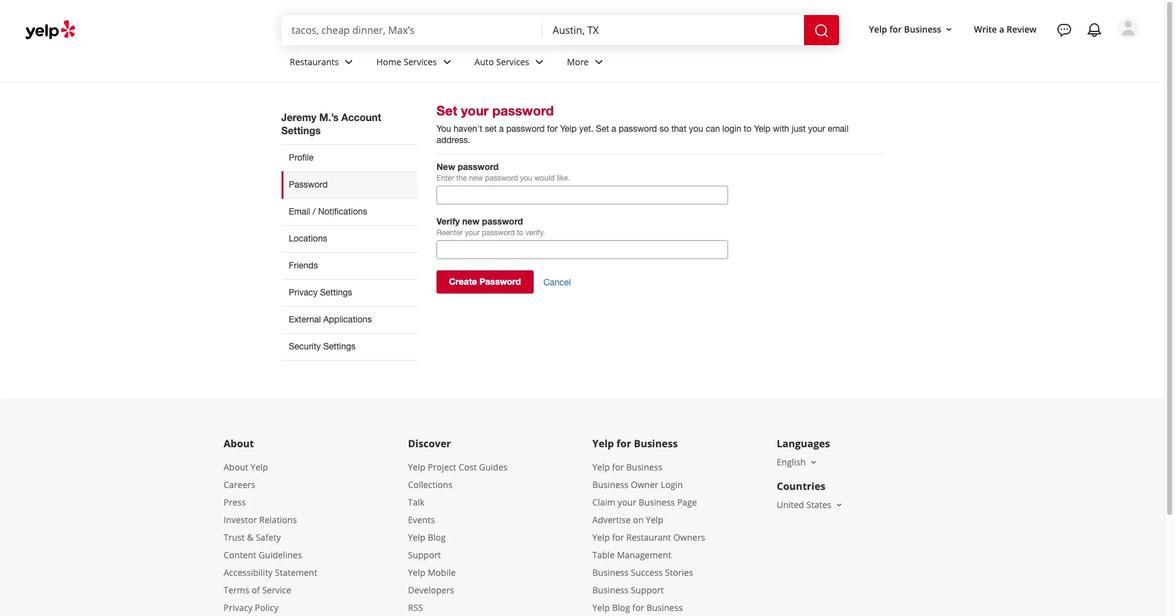 Task type: vqa. For each thing, say whether or not it's contained in the screenshot.
$ button at the left
no



Task type: locate. For each thing, give the bounding box(es) containing it.
1 horizontal spatial to
[[744, 124, 752, 134]]

business owner login link
[[593, 479, 683, 491]]

auto services
[[475, 56, 530, 68]]

privacy
[[289, 287, 318, 297], [224, 602, 253, 614]]

user actions element
[[859, 16, 1158, 93]]

success
[[631, 567, 663, 578]]

new password enter the new password you would like.
[[437, 161, 570, 183]]

password right create
[[480, 276, 521, 287]]

locations
[[289, 233, 327, 243]]

0 vertical spatial new
[[469, 174, 483, 183]]

set up you
[[437, 103, 457, 119]]

table
[[593, 549, 615, 561]]

a
[[1000, 23, 1005, 35], [499, 124, 504, 134], [612, 124, 616, 134]]

None search field
[[282, 15, 842, 45]]

0 vertical spatial blog
[[428, 531, 446, 543]]

1 horizontal spatial none field
[[553, 23, 794, 37]]

project
[[428, 461, 457, 473]]

new
[[469, 174, 483, 183], [462, 216, 480, 226]]

1 horizontal spatial you
[[689, 124, 704, 134]]

24 chevron down v2 image for auto services
[[532, 54, 547, 69]]

about up the about yelp link
[[224, 437, 254, 450]]

password
[[493, 103, 554, 119], [507, 124, 545, 134], [619, 124, 657, 134], [458, 161, 499, 172], [485, 174, 518, 183], [482, 216, 523, 226], [482, 228, 515, 237]]

would
[[535, 174, 555, 183]]

services inside home services link
[[404, 56, 437, 68]]

16 chevron down v2 image
[[944, 24, 954, 34], [834, 500, 844, 510]]

services for home services
[[404, 56, 437, 68]]

2 horizontal spatial 24 chevron down v2 image
[[592, 54, 607, 69]]

services right auto
[[496, 56, 530, 68]]

your up advertise on yelp link
[[618, 496, 637, 508]]

a right yet.
[[612, 124, 616, 134]]

0 vertical spatial password
[[289, 179, 328, 189]]

services
[[404, 56, 437, 68], [496, 56, 530, 68]]

relations
[[259, 514, 297, 526]]

16 chevron down v2 image inside united states "dropdown button"
[[834, 500, 844, 510]]

talk
[[408, 496, 425, 508]]

you left the would
[[520, 174, 533, 183]]

settings
[[281, 124, 321, 136], [320, 287, 352, 297], [323, 341, 356, 351]]

0 horizontal spatial services
[[404, 56, 437, 68]]

0 horizontal spatial blog
[[428, 531, 446, 543]]

1 vertical spatial new
[[462, 216, 480, 226]]

services inside auto services link
[[496, 56, 530, 68]]

0 vertical spatial yelp for business
[[869, 23, 942, 35]]

0 horizontal spatial 16 chevron down v2 image
[[834, 500, 844, 510]]

0 horizontal spatial support
[[408, 549, 441, 561]]

1 horizontal spatial yelp for business
[[869, 23, 942, 35]]

1 vertical spatial you
[[520, 174, 533, 183]]

page
[[677, 496, 697, 508]]

24 chevron down v2 image inside more link
[[592, 54, 607, 69]]

24 chevron down v2 image for more
[[592, 54, 607, 69]]

0 vertical spatial to
[[744, 124, 752, 134]]

to right login
[[744, 124, 752, 134]]

statement
[[275, 567, 317, 578]]

guides
[[479, 461, 508, 473]]

1 horizontal spatial 16 chevron down v2 image
[[944, 24, 954, 34]]

profile link
[[281, 144, 418, 171]]

password up the
[[458, 161, 499, 172]]

restaurants link
[[280, 45, 367, 82]]

3 24 chevron down v2 image from the left
[[592, 54, 607, 69]]

16 chevron down v2 image left write
[[944, 24, 954, 34]]

1 vertical spatial to
[[517, 228, 524, 237]]

your right reenter
[[465, 228, 480, 237]]

Near text field
[[553, 23, 794, 37]]

new right 'verify'
[[462, 216, 480, 226]]

yelp inside "button"
[[869, 23, 888, 35]]

24 chevron down v2 image for home services
[[440, 54, 455, 69]]

rss
[[408, 602, 423, 614]]

0 vertical spatial about
[[224, 437, 254, 450]]

password left so
[[619, 124, 657, 134]]

set right yet.
[[596, 124, 609, 134]]

password up /
[[289, 179, 328, 189]]

None field
[[292, 23, 533, 37], [553, 23, 794, 37]]

about for about yelp careers press investor relations trust & safety content guidelines accessibility statement terms of service privacy policy
[[224, 461, 248, 473]]

0 horizontal spatial 24 chevron down v2 image
[[440, 54, 455, 69]]

safety
[[256, 531, 281, 543]]

password right set
[[507, 124, 545, 134]]

24 chevron down v2 image inside auto services link
[[532, 54, 547, 69]]

about inside about yelp careers press investor relations trust & safety content guidelines accessibility statement terms of service privacy policy
[[224, 461, 248, 473]]

0 vertical spatial settings
[[281, 124, 321, 136]]

0 horizontal spatial none field
[[292, 23, 533, 37]]

for
[[890, 23, 902, 35], [547, 124, 558, 134], [617, 437, 632, 450], [612, 461, 624, 473], [612, 531, 624, 543], [633, 602, 645, 614]]

1 vertical spatial blog
[[612, 602, 630, 614]]

so
[[660, 124, 669, 134]]

business inside yelp for business "button"
[[904, 23, 942, 35]]

your up haven't
[[461, 103, 489, 119]]

search image
[[814, 23, 829, 38]]

the
[[456, 174, 467, 183]]

business
[[904, 23, 942, 35], [634, 437, 678, 450], [627, 461, 663, 473], [593, 479, 629, 491], [639, 496, 675, 508], [593, 567, 629, 578], [593, 584, 629, 596], [647, 602, 683, 614]]

24 chevron down v2 image left auto
[[440, 54, 455, 69]]

investor relations link
[[224, 514, 297, 526]]

24 chevron down v2 image right more
[[592, 54, 607, 69]]

1 about from the top
[[224, 437, 254, 450]]

0 horizontal spatial you
[[520, 174, 533, 183]]

yelp blog link
[[408, 531, 446, 543]]

0 vertical spatial privacy
[[289, 287, 318, 297]]

to left verify.
[[517, 228, 524, 237]]

none field up business categories element at the top of the page
[[553, 23, 794, 37]]

services for auto services
[[496, 56, 530, 68]]

1 services from the left
[[404, 56, 437, 68]]

0 vertical spatial you
[[689, 124, 704, 134]]

blog down business support link
[[612, 602, 630, 614]]

collections
[[408, 479, 453, 491]]

for inside set your password you haven't set a password for yelp yet. set a password so that you can login to yelp with just your email address.
[[547, 124, 558, 134]]

services right home
[[404, 56, 437, 68]]

owners
[[674, 531, 705, 543]]

owner
[[631, 479, 659, 491]]

password
[[289, 179, 328, 189], [480, 276, 521, 287]]

24 chevron down v2 image inside home services link
[[440, 54, 455, 69]]

reenter
[[437, 228, 463, 237]]

24 chevron down v2 image
[[440, 54, 455, 69], [532, 54, 547, 69], [592, 54, 607, 69]]

a right write
[[1000, 23, 1005, 35]]

trust & safety link
[[224, 531, 281, 543]]

you inside set your password you haven't set a password for yelp yet. set a password so that you can login to yelp with just your email address.
[[689, 124, 704, 134]]

about up the "careers" link
[[224, 461, 248, 473]]

security settings
[[289, 341, 356, 351]]

privacy down the friends
[[289, 287, 318, 297]]

yelp up yelp for business link
[[593, 437, 614, 450]]

account
[[341, 111, 381, 123]]

more
[[567, 56, 589, 68]]

auto
[[475, 56, 494, 68]]

16 chevron down v2 image right states
[[834, 500, 844, 510]]

0 horizontal spatial yelp for business
[[593, 437, 678, 450]]

1 vertical spatial password
[[480, 276, 521, 287]]

1 vertical spatial about
[[224, 461, 248, 473]]

external
[[289, 314, 321, 324]]

yelp for restaurant owners link
[[593, 531, 705, 543]]

16 chevron down v2 image inside yelp for business "button"
[[944, 24, 954, 34]]

1 horizontal spatial blog
[[612, 602, 630, 614]]

settings for security
[[323, 341, 356, 351]]

new right the
[[469, 174, 483, 183]]

to inside verify new password reenter your password to verify.
[[517, 228, 524, 237]]

support down yelp blog link on the bottom
[[408, 549, 441, 561]]

yelp up the "careers" link
[[251, 461, 268, 473]]

2 none field from the left
[[553, 23, 794, 37]]

press
[[224, 496, 246, 508]]

for inside "button"
[[890, 23, 902, 35]]

1 horizontal spatial password
[[480, 276, 521, 287]]

2 services from the left
[[496, 56, 530, 68]]

settings down applications
[[323, 341, 356, 351]]

yelp
[[869, 23, 888, 35], [560, 124, 577, 134], [754, 124, 771, 134], [593, 437, 614, 450], [251, 461, 268, 473], [408, 461, 426, 473], [593, 461, 610, 473], [646, 514, 664, 526], [408, 531, 426, 543], [593, 531, 610, 543], [408, 567, 426, 578], [593, 602, 610, 614]]

1 vertical spatial yelp for business
[[593, 437, 678, 450]]

claim
[[593, 496, 616, 508]]

2 about from the top
[[224, 461, 248, 473]]

with
[[773, 124, 790, 134]]

1 24 chevron down v2 image from the left
[[440, 54, 455, 69]]

16 chevron down v2 image
[[809, 457, 819, 467]]

0 vertical spatial set
[[437, 103, 457, 119]]

1 vertical spatial privacy
[[224, 602, 253, 614]]

2 vertical spatial settings
[[323, 341, 356, 351]]

0 vertical spatial support
[[408, 549, 441, 561]]

yelp for business link
[[593, 461, 663, 473]]

0 vertical spatial 16 chevron down v2 image
[[944, 24, 954, 34]]

settings down jeremy
[[281, 124, 321, 136]]

yelp right the search icon
[[869, 23, 888, 35]]

m.'s
[[319, 111, 339, 123]]

1 horizontal spatial services
[[496, 56, 530, 68]]

1 horizontal spatial privacy
[[289, 287, 318, 297]]

privacy down terms
[[224, 602, 253, 614]]

blog inside the yelp project cost guides collections talk events yelp blog support yelp mobile developers rss
[[428, 531, 446, 543]]

content
[[224, 549, 256, 561]]

home services link
[[367, 45, 465, 82]]

1 vertical spatial 16 chevron down v2 image
[[834, 500, 844, 510]]

you left can
[[689, 124, 704, 134]]

guidelines
[[259, 549, 302, 561]]

settings for privacy
[[320, 287, 352, 297]]

support down success at bottom
[[631, 584, 664, 596]]

notifications image
[[1087, 23, 1102, 38]]

yelp mobile link
[[408, 567, 456, 578]]

1 horizontal spatial a
[[612, 124, 616, 134]]

messages image
[[1057, 23, 1072, 38]]

united states button
[[777, 499, 844, 511]]

about for about
[[224, 437, 254, 450]]

external applications
[[289, 314, 372, 324]]

1 vertical spatial settings
[[320, 287, 352, 297]]

just
[[792, 124, 806, 134]]

blog up support link
[[428, 531, 446, 543]]

developers
[[408, 584, 454, 596]]

cancel
[[544, 277, 571, 287]]

rss link
[[408, 602, 423, 614]]

events
[[408, 514, 435, 526]]

0 horizontal spatial a
[[499, 124, 504, 134]]

1 horizontal spatial support
[[631, 584, 664, 596]]

none field up home services
[[292, 23, 533, 37]]

about
[[224, 437, 254, 450], [224, 461, 248, 473]]

friends
[[289, 260, 318, 270]]

support link
[[408, 549, 441, 561]]

1 vertical spatial set
[[596, 124, 609, 134]]

password link
[[281, 171, 418, 198]]

your
[[461, 103, 489, 119], [808, 124, 826, 134], [465, 228, 480, 237], [618, 496, 637, 508]]

password down new password enter the new password you would like.
[[482, 216, 523, 226]]

1 horizontal spatial 24 chevron down v2 image
[[532, 54, 547, 69]]

events link
[[408, 514, 435, 526]]

settings up external applications
[[320, 287, 352, 297]]

0 horizontal spatial to
[[517, 228, 524, 237]]

1 horizontal spatial set
[[596, 124, 609, 134]]

jeremy m.'s account settings
[[281, 111, 381, 136]]

24 chevron down v2 image right auto services
[[532, 54, 547, 69]]

1 none field from the left
[[292, 23, 533, 37]]

0 horizontal spatial privacy
[[224, 602, 253, 614]]

1 vertical spatial support
[[631, 584, 664, 596]]

your inside yelp for business business owner login claim your business page advertise on yelp yelp for restaurant owners table management business success stories business support yelp blog for business
[[618, 496, 637, 508]]

yelp right on
[[646, 514, 664, 526]]

support
[[408, 549, 441, 561], [631, 584, 664, 596]]

a right set
[[499, 124, 504, 134]]

table management link
[[593, 549, 672, 561]]

email / notifications
[[289, 206, 367, 216]]

yelp blog for business link
[[593, 602, 683, 614]]

2 24 chevron down v2 image from the left
[[532, 54, 547, 69]]



Task type: describe. For each thing, give the bounding box(es) containing it.
password left verify.
[[482, 228, 515, 237]]

security
[[289, 341, 321, 351]]

your inside verify new password reenter your password to verify.
[[465, 228, 480, 237]]

jeremy m. image
[[1117, 17, 1140, 40]]

yet.
[[579, 124, 594, 134]]

/
[[313, 206, 316, 216]]

advertise on yelp link
[[593, 514, 664, 526]]

email / notifications link
[[281, 198, 418, 225]]

login
[[661, 479, 683, 491]]

claim your business page link
[[593, 496, 697, 508]]

0 horizontal spatial password
[[289, 179, 328, 189]]

email
[[828, 124, 849, 134]]

new inside verify new password reenter your password to verify.
[[462, 216, 480, 226]]

review
[[1007, 23, 1037, 35]]

yelp down support link
[[408, 567, 426, 578]]

yelp up claim
[[593, 461, 610, 473]]

yelp for business inside "button"
[[869, 23, 942, 35]]

talk link
[[408, 496, 425, 508]]

states
[[807, 499, 832, 511]]

New password password field
[[437, 186, 728, 205]]

privacy settings link
[[281, 279, 418, 306]]

privacy settings
[[289, 287, 352, 297]]

content guidelines link
[[224, 549, 302, 561]]

more link
[[557, 45, 617, 82]]

2 horizontal spatial a
[[1000, 23, 1005, 35]]

on
[[633, 514, 644, 526]]

advertise
[[593, 514, 631, 526]]

collections link
[[408, 479, 453, 491]]

none field find
[[292, 23, 533, 37]]

locations link
[[281, 225, 418, 252]]

accessibility statement link
[[224, 567, 317, 578]]

can
[[706, 124, 720, 134]]

cancel link
[[544, 277, 571, 288]]

careers
[[224, 479, 255, 491]]

developers link
[[408, 584, 454, 596]]

write
[[974, 23, 997, 35]]

stories
[[665, 567, 693, 578]]

0 horizontal spatial set
[[437, 103, 457, 119]]

business support link
[[593, 584, 664, 596]]

business success stories link
[[593, 567, 693, 578]]

yelp down events link
[[408, 531, 426, 543]]

privacy inside about yelp careers press investor relations trust & safety content guidelines accessibility statement terms of service privacy policy
[[224, 602, 253, 614]]

set your password you haven't set a password for yelp yet. set a password so that you can login to yelp with just your email address.
[[437, 103, 849, 145]]

to inside set your password you haven't set a password for yelp yet. set a password so that you can login to yelp with just your email address.
[[744, 124, 752, 134]]

verify.
[[526, 228, 545, 237]]

privacy policy link
[[224, 602, 279, 614]]

accessibility
[[224, 567, 273, 578]]

yelp project cost guides collections talk events yelp blog support yelp mobile developers rss
[[408, 461, 508, 614]]

yelp inside about yelp careers press investor relations trust & safety content guidelines accessibility statement terms of service privacy policy
[[251, 461, 268, 473]]

english
[[777, 456, 806, 468]]

home
[[377, 56, 402, 68]]

notifications
[[318, 206, 367, 216]]

support inside the yelp project cost guides collections talk events yelp blog support yelp mobile developers rss
[[408, 549, 441, 561]]

press link
[[224, 496, 246, 508]]

languages
[[777, 437, 830, 450]]

24 chevron down v2 image
[[341, 54, 357, 69]]

home services
[[377, 56, 437, 68]]

support inside yelp for business business owner login claim your business page advertise on yelp yelp for restaurant owners table management business success stories business support yelp blog for business
[[631, 584, 664, 596]]

write a review link
[[969, 18, 1042, 41]]

16 chevron down v2 image for united states
[[834, 500, 844, 510]]

yelp up table
[[593, 531, 610, 543]]

trust
[[224, 531, 245, 543]]

settings inside jeremy m.'s account settings
[[281, 124, 321, 136]]

yelp for business button
[[864, 18, 959, 41]]

16 chevron down v2 image for yelp for business
[[944, 24, 954, 34]]

investor
[[224, 514, 257, 526]]

password inside button
[[480, 276, 521, 287]]

jeremy
[[281, 111, 317, 123]]

your right the just
[[808, 124, 826, 134]]

blog inside yelp for business business owner login claim your business page advertise on yelp yelp for restaurant owners table management business success stories business support yelp blog for business
[[612, 602, 630, 614]]

service
[[262, 584, 291, 596]]

haven't
[[454, 124, 483, 134]]

careers link
[[224, 479, 255, 491]]

create password button
[[437, 270, 534, 294]]

united
[[777, 499, 805, 511]]

password up set
[[493, 103, 554, 119]]

management
[[617, 549, 672, 561]]

enter
[[437, 174, 454, 183]]

you inside new password enter the new password you would like.
[[520, 174, 533, 183]]

business categories element
[[280, 45, 1140, 82]]

Verify new password password field
[[437, 240, 728, 259]]

about yelp careers press investor relations trust & safety content guidelines accessibility statement terms of service privacy policy
[[224, 461, 317, 614]]

&
[[247, 531, 254, 543]]

new inside new password enter the new password you would like.
[[469, 174, 483, 183]]

cost
[[459, 461, 477, 473]]

english button
[[777, 456, 819, 468]]

you
[[437, 124, 451, 134]]

Find text field
[[292, 23, 533, 37]]

discover
[[408, 437, 451, 450]]

set
[[485, 124, 497, 134]]

united states
[[777, 499, 832, 511]]

write a review
[[974, 23, 1037, 35]]

yelp left with
[[754, 124, 771, 134]]

verify new password reenter your password to verify.
[[437, 216, 545, 237]]

yelp up the collections link
[[408, 461, 426, 473]]

create
[[449, 276, 477, 287]]

policy
[[255, 602, 279, 614]]

none field near
[[553, 23, 794, 37]]

restaurants
[[290, 56, 339, 68]]

applications
[[323, 314, 372, 324]]

countries
[[777, 479, 826, 493]]

that
[[672, 124, 687, 134]]

about yelp link
[[224, 461, 268, 473]]

password right the
[[485, 174, 518, 183]]

yelp down business support link
[[593, 602, 610, 614]]

like.
[[557, 174, 570, 183]]

yelp left yet.
[[560, 124, 577, 134]]

create password
[[449, 276, 521, 287]]

new
[[437, 161, 455, 172]]

of
[[252, 584, 260, 596]]



